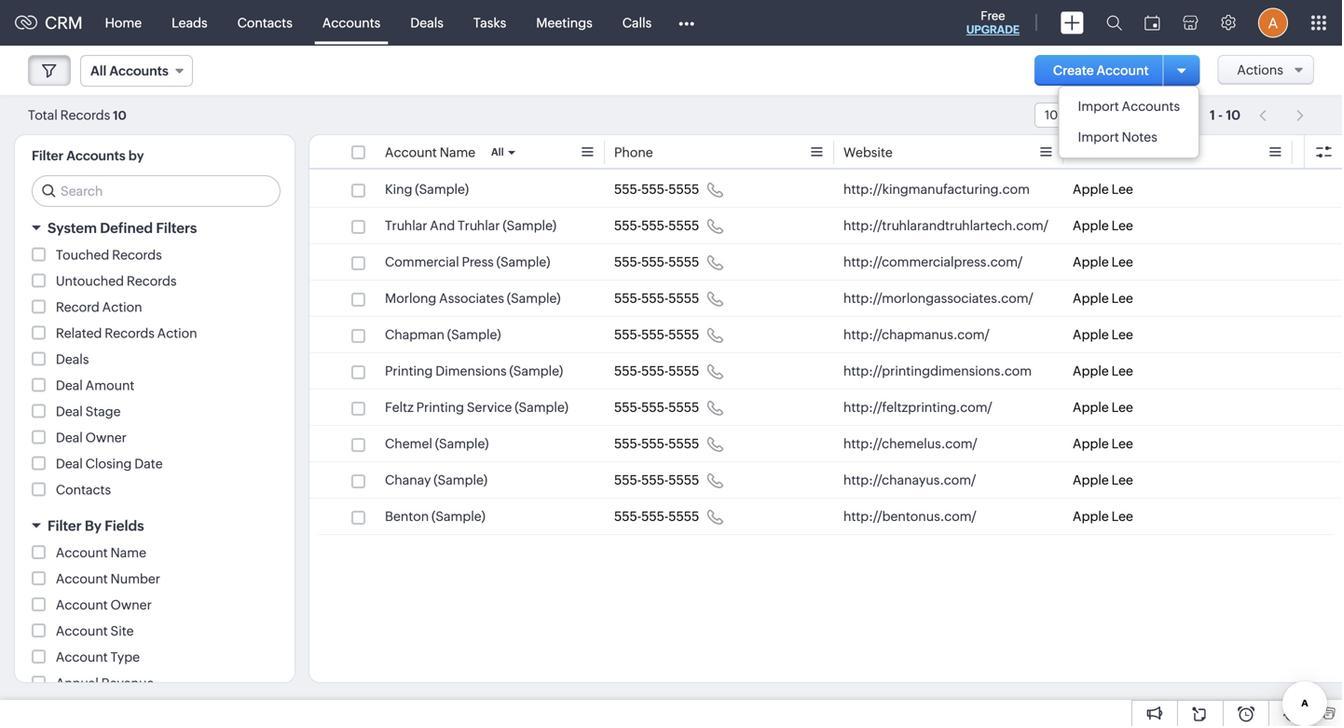 Task type: locate. For each thing, give the bounding box(es) containing it.
create menu image
[[1061, 12, 1084, 34]]

create account button
[[1035, 55, 1168, 86]]

9 lee from the top
[[1112, 473, 1134, 488]]

apple for http://feltzprinting.com/
[[1073, 400, 1109, 415]]

0 horizontal spatial name
[[111, 545, 146, 560]]

records for 10
[[1061, 108, 1107, 122]]

associates
[[439, 291, 504, 306]]

upgrade
[[967, 23, 1020, 36]]

deal down deal stage
[[56, 430, 83, 445]]

7 apple from the top
[[1073, 400, 1109, 415]]

lee
[[1112, 182, 1134, 197], [1112, 218, 1134, 233], [1112, 255, 1134, 269], [1112, 291, 1134, 306], [1112, 327, 1134, 342], [1112, 364, 1134, 378], [1112, 400, 1134, 415], [1112, 436, 1134, 451], [1112, 473, 1134, 488], [1112, 509, 1134, 524]]

deal closing date
[[56, 456, 163, 471]]

printing up chemel (sample)
[[416, 400, 464, 415]]

deal
[[56, 378, 83, 393], [56, 404, 83, 419], [56, 430, 83, 445], [56, 456, 83, 471]]

0 vertical spatial account owner
[[1073, 145, 1169, 160]]

accounts left deals link
[[322, 15, 381, 30]]

records inside field
[[1061, 108, 1107, 122]]

10 Records Per Page field
[[1035, 103, 1183, 128]]

6 lee from the top
[[1112, 364, 1134, 378]]

accounts down home link
[[109, 63, 169, 78]]

1 vertical spatial deals
[[56, 352, 89, 367]]

1 vertical spatial contacts
[[56, 482, 111, 497]]

10 apple from the top
[[1073, 509, 1109, 524]]

lee for http://bentonus.com/
[[1112, 509, 1134, 524]]

1 horizontal spatial name
[[440, 145, 476, 160]]

8 apple lee from the top
[[1073, 436, 1134, 451]]

http://chemelus.com/
[[844, 436, 978, 451]]

printing
[[385, 364, 433, 378], [416, 400, 464, 415]]

4 5555 from the top
[[669, 291, 699, 306]]

1 5555 from the top
[[669, 182, 699, 197]]

0 vertical spatial import
[[1078, 99, 1119, 114]]

apple lee for http://truhlarandtruhlartech.com/
[[1073, 218, 1134, 233]]

(sample) up service
[[509, 364, 563, 378]]

apple for http://bentonus.com/
[[1073, 509, 1109, 524]]

http://morlongassociates.com/ link
[[844, 289, 1034, 308]]

5555 for http://chemelus.com/
[[669, 436, 699, 451]]

fields
[[105, 518, 144, 534]]

chapman (sample) link
[[385, 325, 501, 344]]

chanay
[[385, 473, 431, 488]]

contacts link
[[222, 0, 307, 45]]

5 apple from the top
[[1073, 327, 1109, 342]]

555-555-5555 for king (sample)
[[614, 182, 699, 197]]

filter inside dropdown button
[[48, 518, 82, 534]]

apple for http://chemelus.com/
[[1073, 436, 1109, 451]]

contacts right the leads
[[237, 15, 293, 30]]

records for untouched
[[127, 274, 177, 289]]

0 vertical spatial owner
[[1128, 145, 1169, 160]]

555-555-5555 for printing dimensions (sample)
[[614, 364, 699, 378]]

555-555-5555 for feltz printing service (sample)
[[614, 400, 699, 415]]

(sample) right associates
[[507, 291, 561, 306]]

action down the untouched records
[[157, 326, 197, 341]]

tasks link
[[459, 0, 521, 45]]

7 lee from the top
[[1112, 400, 1134, 415]]

filter accounts by
[[32, 148, 144, 163]]

records down record action
[[105, 326, 155, 341]]

6 apple lee from the top
[[1073, 364, 1134, 378]]

navigation
[[1250, 102, 1314, 129]]

1 vertical spatial filter
[[48, 518, 82, 534]]

7 555-555-5555 from the top
[[614, 400, 699, 415]]

filter for filter accounts by
[[32, 148, 64, 163]]

1 vertical spatial action
[[157, 326, 197, 341]]

records up filter accounts by at the left of page
[[60, 108, 110, 123]]

calendar image
[[1145, 15, 1161, 30]]

1 horizontal spatial 10
[[1045, 108, 1058, 122]]

deals left tasks link
[[410, 15, 444, 30]]

555-555-5555 for truhlar and truhlar (sample)
[[614, 218, 699, 233]]

1 import from the top
[[1078, 99, 1119, 114]]

action up the 'related records action'
[[102, 300, 142, 315]]

0 vertical spatial printing
[[385, 364, 433, 378]]

555-555-5555 for chanay (sample)
[[614, 473, 699, 488]]

9 apple lee from the top
[[1073, 473, 1134, 488]]

account type
[[56, 650, 140, 665]]

4 deal from the top
[[56, 456, 83, 471]]

feltz printing service (sample)
[[385, 400, 569, 415]]

(sample) down feltz printing service (sample)
[[435, 436, 489, 451]]

6 apple from the top
[[1073, 364, 1109, 378]]

1 vertical spatial account owner
[[56, 598, 152, 612]]

10 5555 from the top
[[669, 509, 699, 524]]

555-555-5555
[[614, 182, 699, 197], [614, 218, 699, 233], [614, 255, 699, 269], [614, 291, 699, 306], [614, 327, 699, 342], [614, 364, 699, 378], [614, 400, 699, 415], [614, 436, 699, 451], [614, 473, 699, 488], [614, 509, 699, 524]]

lee for http://chapmanus.com/
[[1112, 327, 1134, 342]]

1 lee from the top
[[1112, 182, 1134, 197]]

truhlar left and
[[385, 218, 427, 233]]

printing down chapman
[[385, 364, 433, 378]]

10 apple lee from the top
[[1073, 509, 1134, 524]]

9 5555 from the top
[[669, 473, 699, 488]]

deal up deal stage
[[56, 378, 83, 393]]

all up total records 10
[[90, 63, 107, 78]]

1 horizontal spatial account owner
[[1073, 145, 1169, 160]]

2 apple from the top
[[1073, 218, 1109, 233]]

accounts
[[322, 15, 381, 30], [109, 63, 169, 78], [1122, 99, 1180, 114], [66, 148, 126, 163]]

10 for 1 - 10
[[1226, 108, 1241, 123]]

0 vertical spatial account name
[[385, 145, 476, 160]]

2 lee from the top
[[1112, 218, 1134, 233]]

account up account site
[[56, 598, 108, 612]]

filter left by at bottom left
[[48, 518, 82, 534]]

crm link
[[15, 13, 83, 32]]

2 deal from the top
[[56, 404, 83, 419]]

1 555-555-5555 from the top
[[614, 182, 699, 197]]

account number
[[56, 571, 160, 586]]

1 vertical spatial account name
[[56, 545, 146, 560]]

0 horizontal spatial account name
[[56, 545, 146, 560]]

name up number
[[111, 545, 146, 560]]

2 555-555-5555 from the top
[[614, 218, 699, 233]]

account name up king (sample)
[[385, 145, 476, 160]]

1 deal from the top
[[56, 378, 83, 393]]

chanay (sample)
[[385, 473, 488, 488]]

accounts up notes
[[1122, 99, 1180, 114]]

deals
[[410, 15, 444, 30], [56, 352, 89, 367]]

0 vertical spatial action
[[102, 300, 142, 315]]

10 down create at the top of page
[[1045, 108, 1058, 122]]

3 lee from the top
[[1112, 255, 1134, 269]]

5 555-555-5555 from the top
[[614, 327, 699, 342]]

lee for http://chemelus.com/
[[1112, 436, 1134, 451]]

apple
[[1073, 182, 1109, 197], [1073, 218, 1109, 233], [1073, 255, 1109, 269], [1073, 291, 1109, 306], [1073, 327, 1109, 342], [1073, 364, 1109, 378], [1073, 400, 1109, 415], [1073, 436, 1109, 451], [1073, 473, 1109, 488], [1073, 509, 1109, 524]]

account up annual
[[56, 650, 108, 665]]

account inside button
[[1097, 63, 1149, 78]]

create menu element
[[1050, 0, 1095, 45]]

apple lee for http://commercialpress.com/
[[1073, 255, 1134, 269]]

0 horizontal spatial contacts
[[56, 482, 111, 497]]

http://chanayus.com/ link
[[844, 471, 976, 489]]

page
[[1130, 108, 1159, 122]]

account up import accounts
[[1097, 63, 1149, 78]]

5555
[[669, 182, 699, 197], [669, 218, 699, 233], [669, 255, 699, 269], [669, 291, 699, 306], [669, 327, 699, 342], [669, 364, 699, 378], [669, 400, 699, 415], [669, 436, 699, 451], [669, 473, 699, 488], [669, 509, 699, 524]]

2 horizontal spatial 10
[[1226, 108, 1241, 123]]

4 555-555-5555 from the top
[[614, 291, 699, 306]]

commercial
[[385, 255, 459, 269]]

create
[[1053, 63, 1094, 78]]

owner down number
[[111, 598, 152, 612]]

record
[[56, 300, 100, 315]]

filter down total
[[32, 148, 64, 163]]

tasks
[[473, 15, 506, 30]]

555-
[[614, 182, 642, 197], [641, 182, 669, 197], [614, 218, 642, 233], [641, 218, 669, 233], [614, 255, 642, 269], [641, 255, 669, 269], [614, 291, 642, 306], [641, 291, 669, 306], [614, 327, 642, 342], [641, 327, 669, 342], [614, 364, 642, 378], [641, 364, 669, 378], [614, 400, 642, 415], [641, 400, 669, 415], [614, 436, 642, 451], [641, 436, 669, 451], [614, 473, 642, 488], [641, 473, 669, 488], [614, 509, 642, 524], [641, 509, 669, 524]]

10 inside total records 10
[[113, 109, 127, 123]]

1 truhlar from the left
[[385, 218, 427, 233]]

1 horizontal spatial account name
[[385, 145, 476, 160]]

truhlar up press
[[458, 218, 500, 233]]

account owner
[[1073, 145, 1169, 160], [56, 598, 152, 612]]

http://feltzprinting.com/
[[844, 400, 993, 415]]

9 apple from the top
[[1073, 473, 1109, 488]]

owner
[[1128, 145, 1169, 160], [85, 430, 127, 445], [111, 598, 152, 612]]

notes
[[1122, 130, 1158, 144]]

records down touched records
[[127, 274, 177, 289]]

import
[[1078, 99, 1119, 114], [1078, 130, 1119, 144]]

accounts left by
[[66, 148, 126, 163]]

name up king (sample)
[[440, 145, 476, 160]]

king (sample)
[[385, 182, 469, 197]]

calls link
[[608, 0, 667, 45]]

1 - 10
[[1210, 108, 1241, 123]]

10 right -
[[1226, 108, 1241, 123]]

related records action
[[56, 326, 197, 341]]

1 apple from the top
[[1073, 182, 1109, 197]]

apple for http://morlongassociates.com/
[[1073, 291, 1109, 306]]

account site
[[56, 624, 134, 639]]

lee for http://morlongassociates.com/
[[1112, 291, 1134, 306]]

calls
[[622, 15, 652, 30]]

deal for deal closing date
[[56, 456, 83, 471]]

6 555-555-5555 from the top
[[614, 364, 699, 378]]

account owner down account number
[[56, 598, 152, 612]]

10 555-555-5555 from the top
[[614, 509, 699, 524]]

apple lee for http://chanayus.com/
[[1073, 473, 1134, 488]]

deal left stage
[[56, 404, 83, 419]]

5555 for http://commercialpress.com/
[[669, 255, 699, 269]]

filter by fields button
[[15, 509, 295, 543]]

commercial press (sample) link
[[385, 253, 550, 271]]

lee for http://printingdimensions.com
[[1112, 364, 1134, 378]]

8 apple from the top
[[1073, 436, 1109, 451]]

http://commercialpress.com/
[[844, 255, 1023, 269]]

truhlar
[[385, 218, 427, 233], [458, 218, 500, 233]]

accounts inside field
[[109, 63, 169, 78]]

0 horizontal spatial truhlar
[[385, 218, 427, 233]]

annual
[[56, 676, 99, 691]]

2 import from the top
[[1078, 130, 1119, 144]]

deal down deal owner
[[56, 456, 83, 471]]

apple lee for http://chapmanus.com/
[[1073, 327, 1134, 342]]

6 5555 from the top
[[669, 364, 699, 378]]

3 apple lee from the top
[[1073, 255, 1134, 269]]

5 apple lee from the top
[[1073, 327, 1134, 342]]

commercial press (sample)
[[385, 255, 550, 269]]

deals link
[[396, 0, 459, 45]]

1 horizontal spatial all
[[491, 146, 504, 158]]

4 apple from the top
[[1073, 291, 1109, 306]]

records left "per"
[[1061, 108, 1107, 122]]

8 5555 from the top
[[669, 436, 699, 451]]

3 555-555-5555 from the top
[[614, 255, 699, 269]]

leads
[[172, 15, 208, 30]]

0 vertical spatial all
[[90, 63, 107, 78]]

1 apple lee from the top
[[1073, 182, 1134, 197]]

all up the truhlar and truhlar (sample) link
[[491, 146, 504, 158]]

chanay (sample) link
[[385, 471, 488, 489]]

4 apple lee from the top
[[1073, 291, 1134, 306]]

account name up account number
[[56, 545, 146, 560]]

owner up closing
[[85, 430, 127, 445]]

action
[[102, 300, 142, 315], [157, 326, 197, 341]]

touched records
[[56, 248, 162, 262]]

1 horizontal spatial contacts
[[237, 15, 293, 30]]

http://bentonus.com/
[[844, 509, 977, 524]]

5 5555 from the top
[[669, 327, 699, 342]]

5555 for http://kingmanufacturing.com
[[669, 182, 699, 197]]

account name
[[385, 145, 476, 160], [56, 545, 146, 560]]

owner down notes
[[1128, 145, 1169, 160]]

records down "defined"
[[112, 248, 162, 262]]

4 lee from the top
[[1112, 291, 1134, 306]]

2 5555 from the top
[[669, 218, 699, 233]]

records for related
[[105, 326, 155, 341]]

2 apple lee from the top
[[1073, 218, 1134, 233]]

account owner down import notes
[[1073, 145, 1169, 160]]

accounts link
[[307, 0, 396, 45]]

amount
[[85, 378, 135, 393]]

0 vertical spatial filter
[[32, 148, 64, 163]]

1 horizontal spatial truhlar
[[458, 218, 500, 233]]

account
[[1097, 63, 1149, 78], [385, 145, 437, 160], [1073, 145, 1125, 160], [56, 545, 108, 560], [56, 571, 108, 586], [56, 598, 108, 612], [56, 624, 108, 639], [56, 650, 108, 665]]

all for all accounts
[[90, 63, 107, 78]]

5555 for http://truhlarandtruhlartech.com/
[[669, 218, 699, 233]]

9 555-555-5555 from the top
[[614, 473, 699, 488]]

crm
[[45, 13, 83, 32]]

meetings link
[[521, 0, 608, 45]]

accounts for all accounts
[[109, 63, 169, 78]]

1 vertical spatial all
[[491, 146, 504, 158]]

apple for http://chanayus.com/
[[1073, 473, 1109, 488]]

date
[[134, 456, 163, 471]]

8 555-555-5555 from the top
[[614, 436, 699, 451]]

0 horizontal spatial 10
[[113, 109, 127, 123]]

1 vertical spatial import
[[1078, 130, 1119, 144]]

account name for all
[[385, 145, 476, 160]]

10 lee from the top
[[1112, 509, 1134, 524]]

all inside field
[[90, 63, 107, 78]]

0 vertical spatial name
[[440, 145, 476, 160]]

defined
[[100, 220, 153, 236]]

0 horizontal spatial all
[[90, 63, 107, 78]]

0 vertical spatial deals
[[410, 15, 444, 30]]

5 lee from the top
[[1112, 327, 1134, 342]]

deals down the related at left
[[56, 352, 89, 367]]

3 deal from the top
[[56, 430, 83, 445]]

7 5555 from the top
[[669, 400, 699, 415]]

annual revenue
[[56, 676, 154, 691]]

import for import notes
[[1078, 130, 1119, 144]]

0 horizontal spatial account owner
[[56, 598, 152, 612]]

7 apple lee from the top
[[1073, 400, 1134, 415]]

meetings
[[536, 15, 593, 30]]

10 down all accounts
[[113, 109, 127, 123]]

1 vertical spatial name
[[111, 545, 146, 560]]

8 lee from the top
[[1112, 436, 1134, 451]]

home link
[[90, 0, 157, 45]]

row group
[[310, 172, 1342, 535]]

contacts down closing
[[56, 482, 111, 497]]

http://kingmanufacturing.com
[[844, 182, 1030, 197]]

deal amount
[[56, 378, 135, 393]]

truhlar and truhlar (sample) link
[[385, 216, 557, 235]]

(sample) down the chanay (sample) 'link' at the left bottom of the page
[[432, 509, 485, 524]]

3 5555 from the top
[[669, 255, 699, 269]]

3 apple from the top
[[1073, 255, 1109, 269]]

name for account number
[[111, 545, 146, 560]]

filter for filter by fields
[[48, 518, 82, 534]]

(sample) up printing dimensions (sample) link
[[447, 327, 501, 342]]



Task type: vqa. For each thing, say whether or not it's contained in the screenshot.
Analytics
no



Task type: describe. For each thing, give the bounding box(es) containing it.
deal for deal stage
[[56, 404, 83, 419]]

apple for http://commercialpress.com/
[[1073, 255, 1109, 269]]

Search text field
[[33, 176, 280, 206]]

profile image
[[1259, 8, 1288, 38]]

2 vertical spatial owner
[[111, 598, 152, 612]]

(sample) right service
[[515, 400, 569, 415]]

10 records per page
[[1045, 108, 1159, 122]]

http://chanayus.com/
[[844, 473, 976, 488]]

555-555-5555 for chemel (sample)
[[614, 436, 699, 451]]

import for import accounts
[[1078, 99, 1119, 114]]

lee for http://feltzprinting.com/
[[1112, 400, 1134, 415]]

site
[[111, 624, 134, 639]]

5555 for http://chapmanus.com/
[[669, 327, 699, 342]]

feltz printing service (sample) link
[[385, 398, 569, 417]]

profile element
[[1247, 0, 1300, 45]]

(sample) up and
[[415, 182, 469, 197]]

home
[[105, 15, 142, 30]]

555-555-5555 for morlong associates (sample)
[[614, 291, 699, 306]]

phone
[[614, 145, 653, 160]]

All Accounts field
[[80, 55, 193, 87]]

1 horizontal spatial deals
[[410, 15, 444, 30]]

morlong associates (sample)
[[385, 291, 561, 306]]

chemel (sample) link
[[385, 434, 489, 453]]

printing dimensions (sample)
[[385, 364, 563, 378]]

http://truhlarandtruhlartech.com/ link
[[844, 216, 1049, 235]]

5555 for http://chanayus.com/
[[669, 473, 699, 488]]

type
[[111, 650, 140, 665]]

system defined filters
[[48, 220, 197, 236]]

Other Modules field
[[667, 8, 707, 38]]

per
[[1110, 108, 1128, 122]]

http://printingdimensions.com
[[844, 364, 1032, 378]]

feltz
[[385, 400, 414, 415]]

http://feltzprinting.com/ link
[[844, 398, 993, 417]]

1 horizontal spatial action
[[157, 326, 197, 341]]

all accounts
[[90, 63, 169, 78]]

apple lee for http://chemelus.com/
[[1073, 436, 1134, 451]]

http://chapmanus.com/
[[844, 327, 990, 342]]

dimensions
[[436, 364, 507, 378]]

king (sample) link
[[385, 180, 469, 199]]

search element
[[1095, 0, 1134, 46]]

1 vertical spatial printing
[[416, 400, 464, 415]]

printing dimensions (sample) link
[[385, 362, 563, 380]]

apple for http://printingdimensions.com
[[1073, 364, 1109, 378]]

stage
[[85, 404, 121, 419]]

lee for http://chanayus.com/
[[1112, 473, 1134, 488]]

chapman
[[385, 327, 445, 342]]

apple lee for http://bentonus.com/
[[1073, 509, 1134, 524]]

apple lee for http://printingdimensions.com
[[1073, 364, 1134, 378]]

touched
[[56, 248, 109, 262]]

(sample) right press
[[497, 255, 550, 269]]

apple lee for http://kingmanufacturing.com
[[1073, 182, 1134, 197]]

benton (sample)
[[385, 509, 485, 524]]

apple for http://chapmanus.com/
[[1073, 327, 1109, 342]]

import accounts
[[1078, 99, 1180, 114]]

lee for http://truhlarandtruhlartech.com/
[[1112, 218, 1134, 233]]

king
[[385, 182, 412, 197]]

search image
[[1107, 15, 1122, 31]]

filter by fields
[[48, 518, 144, 534]]

accounts for filter accounts by
[[66, 148, 126, 163]]

account down import notes
[[1073, 145, 1125, 160]]

deal for deal amount
[[56, 378, 83, 393]]

5555 for http://feltzprinting.com/
[[669, 400, 699, 415]]

http://chapmanus.com/ link
[[844, 325, 990, 344]]

accounts for import accounts
[[1122, 99, 1180, 114]]

deal for deal owner
[[56, 430, 83, 445]]

account name for account number
[[56, 545, 146, 560]]

apple lee for http://feltzprinting.com/
[[1073, 400, 1134, 415]]

filters
[[156, 220, 197, 236]]

by
[[85, 518, 102, 534]]

row group containing king (sample)
[[310, 172, 1342, 535]]

records for total
[[60, 108, 110, 123]]

account up 'king'
[[385, 145, 437, 160]]

account left number
[[56, 571, 108, 586]]

records for touched
[[112, 248, 162, 262]]

555-555-5555 for commercial press (sample)
[[614, 255, 699, 269]]

10 inside field
[[1045, 108, 1058, 122]]

lee for http://commercialpress.com/
[[1112, 255, 1134, 269]]

related
[[56, 326, 102, 341]]

all for all
[[491, 146, 504, 158]]

account up "account type"
[[56, 624, 108, 639]]

untouched
[[56, 274, 124, 289]]

0 vertical spatial contacts
[[237, 15, 293, 30]]

benton (sample) link
[[385, 507, 485, 526]]

website
[[844, 145, 893, 160]]

truhlar and truhlar (sample)
[[385, 218, 557, 233]]

http://morlongassociates.com/
[[844, 291, 1034, 306]]

0 horizontal spatial action
[[102, 300, 142, 315]]

account down by at bottom left
[[56, 545, 108, 560]]

name for all
[[440, 145, 476, 160]]

deal owner
[[56, 430, 127, 445]]

morlong associates (sample) link
[[385, 289, 561, 308]]

and
[[430, 218, 455, 233]]

5555 for http://printingdimensions.com
[[669, 364, 699, 378]]

5555 for http://bentonus.com/
[[669, 509, 699, 524]]

1 vertical spatial owner
[[85, 430, 127, 445]]

http://chemelus.com/ link
[[844, 434, 978, 453]]

http://bentonus.com/ link
[[844, 507, 977, 526]]

10 for total records 10
[[113, 109, 127, 123]]

555-555-5555 for chapman (sample)
[[614, 327, 699, 342]]

actions
[[1237, 62, 1284, 77]]

service
[[467, 400, 512, 415]]

record action
[[56, 300, 142, 315]]

apple for http://kingmanufacturing.com
[[1073, 182, 1109, 197]]

morlong
[[385, 291, 437, 306]]

free upgrade
[[967, 9, 1020, 36]]

by
[[128, 148, 144, 163]]

untouched records
[[56, 274, 177, 289]]

leads link
[[157, 0, 222, 45]]

number
[[111, 571, 160, 586]]

chemel
[[385, 436, 432, 451]]

lee for http://kingmanufacturing.com
[[1112, 182, 1134, 197]]

system defined filters button
[[15, 212, 295, 245]]

0 horizontal spatial deals
[[56, 352, 89, 367]]

http://commercialpress.com/ link
[[844, 253, 1023, 271]]

import notes
[[1078, 130, 1158, 144]]

revenue
[[101, 676, 154, 691]]

press
[[462, 255, 494, 269]]

555-555-5555 for benton (sample)
[[614, 509, 699, 524]]

(sample) down chemel (sample)
[[434, 473, 488, 488]]

5555 for http://morlongassociates.com/
[[669, 291, 699, 306]]

system
[[48, 220, 97, 236]]

2 truhlar from the left
[[458, 218, 500, 233]]

apple for http://truhlarandtruhlartech.com/
[[1073, 218, 1109, 233]]

chapman (sample)
[[385, 327, 501, 342]]

(sample) up commercial press (sample) 'link'
[[503, 218, 557, 233]]

benton
[[385, 509, 429, 524]]

http://truhlarandtruhlartech.com/
[[844, 218, 1049, 233]]

import notes link
[[1060, 122, 1199, 153]]

apple lee for http://morlongassociates.com/
[[1073, 291, 1134, 306]]



